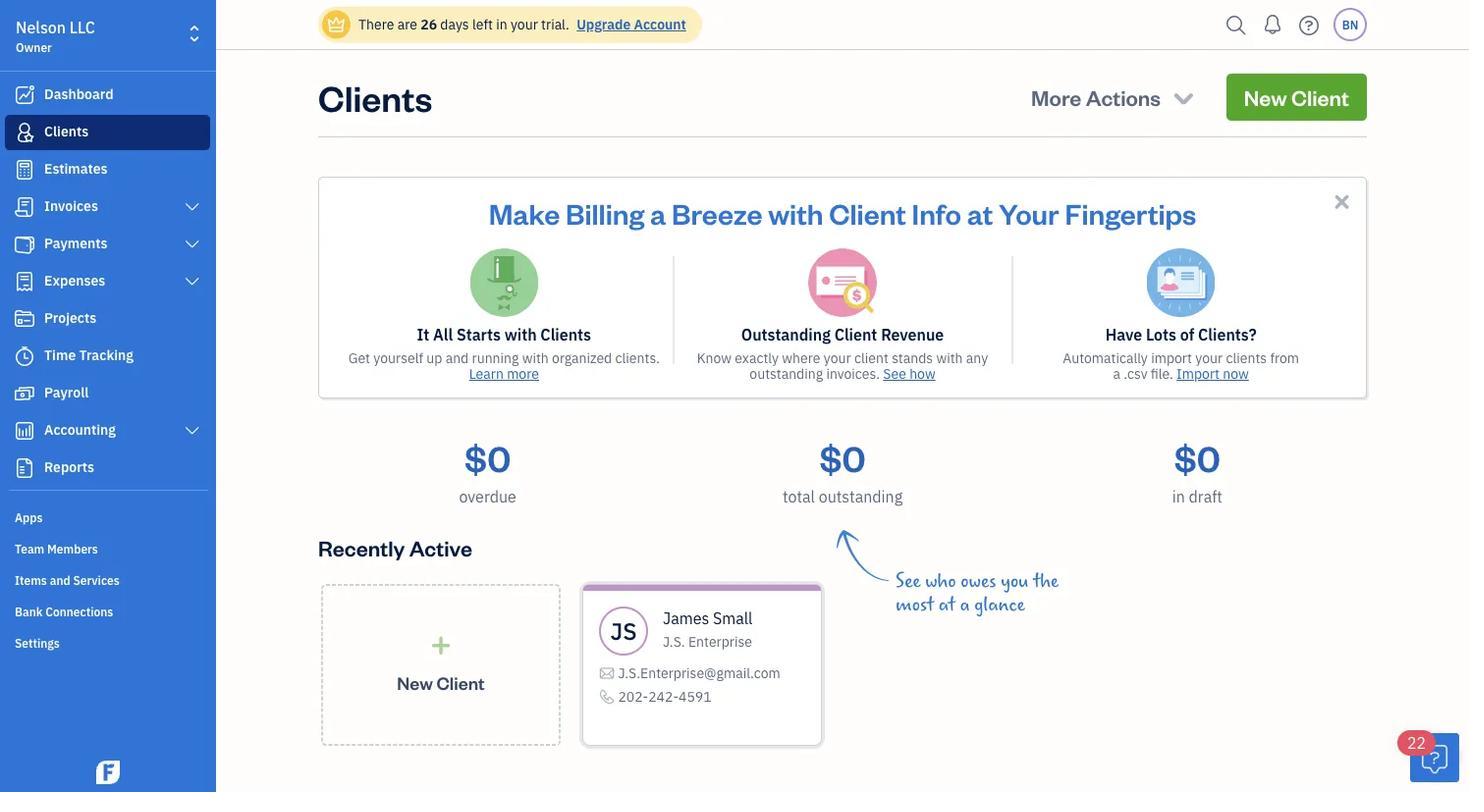 Task type: describe. For each thing, give the bounding box(es) containing it.
payroll
[[44, 384, 89, 402]]

.csv
[[1124, 365, 1148, 383]]

know exactly where your client stands with any outstanding invoices.
[[697, 349, 988, 383]]

james
[[663, 608, 709, 629]]

fingertips
[[1065, 194, 1196, 231]]

outstanding client revenue image
[[808, 248, 877, 317]]

go to help image
[[1293, 10, 1325, 40]]

bn button
[[1334, 8, 1367, 41]]

who
[[925, 571, 956, 592]]

see how
[[883, 365, 936, 383]]

crown image
[[326, 14, 347, 35]]

more
[[1031, 83, 1082, 111]]

with inside know exactly where your client stands with any outstanding invoices.
[[936, 349, 963, 367]]

time
[[44, 346, 76, 364]]

$0 for $0 total outstanding
[[819, 434, 866, 481]]

know
[[697, 349, 732, 367]]

it all starts with clients get yourself up and running with organized clients. learn more
[[348, 325, 660, 383]]

bank connections link
[[5, 596, 210, 626]]

client left info in the right top of the page
[[829, 194, 906, 231]]

accounting
[[44, 421, 116, 439]]

and inside main element
[[50, 573, 70, 588]]

recently active
[[318, 534, 472, 562]]

days
[[440, 15, 469, 33]]

1 horizontal spatial clients
[[318, 74, 432, 120]]

1 horizontal spatial new client
[[1244, 83, 1349, 111]]

client down "plus" icon
[[437, 671, 485, 695]]

outstanding inside know exactly where your client stands with any outstanding invoices.
[[750, 365, 823, 383]]

clients
[[1226, 349, 1267, 367]]

dashboard image
[[13, 85, 36, 105]]

invoices.
[[826, 365, 880, 383]]

$0 overdue
[[459, 434, 516, 507]]

search image
[[1221, 10, 1252, 40]]

nelson
[[16, 17, 66, 38]]

team members
[[15, 541, 98, 557]]

close image
[[1331, 191, 1353, 213]]

make
[[489, 194, 560, 231]]

apps
[[15, 510, 43, 525]]

outstanding inside $0 total outstanding
[[819, 487, 903, 507]]

invoice image
[[13, 197, 36, 217]]

1 vertical spatial new
[[397, 671, 433, 695]]

import
[[1151, 349, 1192, 367]]

info
[[912, 194, 961, 231]]

items and services
[[15, 573, 120, 588]]

clients inside clients link
[[44, 122, 89, 140]]

team
[[15, 541, 44, 557]]

$0 for $0 overdue
[[465, 434, 511, 481]]

see who owes you the most at a glance
[[896, 571, 1059, 616]]

j.s.
[[663, 633, 685, 651]]

left
[[472, 15, 493, 33]]

with right running
[[522, 349, 549, 367]]

enterprise
[[688, 633, 752, 651]]

1 horizontal spatial new
[[1244, 83, 1287, 111]]

$0 for $0 in draft
[[1174, 434, 1221, 481]]

bank connections
[[15, 604, 113, 620]]

small
[[713, 608, 753, 629]]

time tracking
[[44, 346, 134, 364]]

your
[[999, 194, 1059, 231]]

automatically
[[1063, 349, 1148, 367]]

owner
[[16, 39, 52, 55]]

team members link
[[5, 533, 210, 563]]

202-242-4591
[[618, 688, 712, 706]]

exactly
[[735, 349, 779, 367]]

your for there
[[511, 15, 538, 33]]

clients link
[[5, 115, 210, 150]]

j.s.enterprise@gmail.com
[[618, 664, 781, 683]]

money image
[[13, 384, 36, 404]]

have
[[1105, 325, 1142, 345]]

22 button
[[1397, 731, 1459, 783]]

glance
[[974, 594, 1025, 616]]

nelson llc owner
[[16, 17, 95, 55]]

invoices
[[44, 197, 98, 215]]

settings link
[[5, 628, 210, 657]]

0 horizontal spatial a
[[650, 194, 666, 231]]

items and services link
[[5, 565, 210, 594]]

$0 total outstanding
[[783, 434, 903, 507]]

0 horizontal spatial new client
[[397, 671, 485, 695]]

you
[[1001, 571, 1029, 592]]

see for see how
[[883, 365, 906, 383]]

invoices link
[[5, 190, 210, 225]]

chevron large down image for accounting
[[183, 423, 201, 439]]

the
[[1033, 571, 1059, 592]]

with up running
[[504, 325, 537, 345]]

services
[[73, 573, 120, 588]]

get
[[348, 349, 370, 367]]

draft
[[1189, 487, 1223, 507]]

recently
[[318, 534, 405, 562]]

clients.
[[615, 349, 660, 367]]

most
[[896, 594, 934, 616]]

with right breeze
[[768, 194, 823, 231]]

trial.
[[541, 15, 569, 33]]

more actions
[[1031, 83, 1161, 111]]

payment image
[[13, 235, 36, 254]]

chevron large down image for invoices
[[183, 199, 201, 215]]

payments
[[44, 234, 108, 252]]

bn
[[1342, 17, 1358, 32]]

total
[[783, 487, 815, 507]]

connections
[[45, 604, 113, 620]]

time tracking link
[[5, 339, 210, 374]]

lots
[[1146, 325, 1177, 345]]

client down go to help image
[[1291, 83, 1349, 111]]



Task type: vqa. For each thing, say whether or not it's contained in the screenshot.
overview
no



Task type: locate. For each thing, give the bounding box(es) containing it.
chevron large down image
[[183, 199, 201, 215], [183, 237, 201, 252], [183, 274, 201, 290], [183, 423, 201, 439]]

projects link
[[5, 301, 210, 337]]

chevron large down image up projects 'link'
[[183, 274, 201, 290]]

1 vertical spatial and
[[50, 573, 70, 588]]

3 $0 from the left
[[1174, 434, 1221, 481]]

phone image
[[599, 685, 615, 709]]

2 horizontal spatial clients
[[541, 325, 591, 345]]

$0 up overdue
[[465, 434, 511, 481]]

main element
[[0, 0, 265, 793]]

chevron large down image inside expenses link
[[183, 274, 201, 290]]

2 vertical spatial a
[[960, 594, 970, 616]]

0 horizontal spatial new
[[397, 671, 433, 695]]

are
[[397, 15, 417, 33]]

apps link
[[5, 502, 210, 531]]

2 horizontal spatial a
[[1113, 365, 1121, 383]]

1 horizontal spatial at
[[967, 194, 993, 231]]

new down "plus" icon
[[397, 671, 433, 695]]

a down owes
[[960, 594, 970, 616]]

see left how
[[883, 365, 906, 383]]

0 horizontal spatial new client link
[[321, 584, 561, 746]]

expenses
[[44, 272, 105, 290]]

clients up estimates
[[44, 122, 89, 140]]

active
[[409, 534, 472, 562]]

0 vertical spatial in
[[496, 15, 507, 33]]

actions
[[1086, 83, 1161, 111]]

account
[[634, 15, 686, 33]]

your inside know exactly where your client stands with any outstanding invoices.
[[824, 349, 851, 367]]

1 $0 from the left
[[465, 434, 511, 481]]

a inside have lots of clients? automatically import your clients from a .csv file. import now
[[1113, 365, 1121, 383]]

1 horizontal spatial in
[[1172, 487, 1185, 507]]

project image
[[13, 309, 36, 329]]

import
[[1177, 365, 1220, 383]]

in
[[496, 15, 507, 33], [1172, 487, 1185, 507]]

1 vertical spatial outstanding
[[819, 487, 903, 507]]

new client down go to help image
[[1244, 83, 1349, 111]]

from
[[1270, 349, 1299, 367]]

estimates link
[[5, 152, 210, 188]]

1 vertical spatial new client link
[[321, 584, 561, 746]]

0 vertical spatial clients
[[318, 74, 432, 120]]

stands
[[892, 349, 933, 367]]

chevron large down image for expenses
[[183, 274, 201, 290]]

estimates
[[44, 160, 108, 178]]

0 vertical spatial outstanding
[[750, 365, 823, 383]]

your left trial.
[[511, 15, 538, 33]]

reports
[[44, 458, 94, 476]]

1 vertical spatial in
[[1172, 487, 1185, 507]]

estimate image
[[13, 160, 36, 180]]

settings
[[15, 635, 60, 651]]

outstanding client revenue
[[741, 325, 944, 345]]

outstanding
[[750, 365, 823, 383], [819, 487, 903, 507]]

1 horizontal spatial your
[[824, 349, 851, 367]]

1 horizontal spatial new client link
[[1226, 74, 1367, 121]]

payments link
[[5, 227, 210, 262]]

there are 26 days left in your trial. upgrade account
[[358, 15, 686, 33]]

0 vertical spatial new client link
[[1226, 74, 1367, 121]]

all
[[433, 325, 453, 345]]

see inside see who owes you the most at a glance
[[896, 571, 921, 592]]

see for see who owes you the most at a glance
[[896, 571, 921, 592]]

2 horizontal spatial your
[[1195, 349, 1223, 367]]

js
[[610, 616, 637, 647]]

outstanding right total
[[819, 487, 903, 507]]

1 vertical spatial at
[[939, 594, 955, 616]]

a right billing
[[650, 194, 666, 231]]

$0 inside $0 total outstanding
[[819, 434, 866, 481]]

1 vertical spatial see
[[896, 571, 921, 592]]

it all starts with clients image
[[470, 248, 539, 317]]

envelope image
[[599, 662, 615, 685]]

new down notifications icon
[[1244, 83, 1287, 111]]

clients inside the it all starts with clients get yourself up and running with organized clients. learn more
[[541, 325, 591, 345]]

a
[[650, 194, 666, 231], [1113, 365, 1121, 383], [960, 594, 970, 616]]

new client down "plus" icon
[[397, 671, 485, 695]]

chevrondown image
[[1170, 83, 1197, 111]]

new client link
[[1226, 74, 1367, 121], [321, 584, 561, 746]]

with left any at the right top of the page
[[936, 349, 963, 367]]

0 horizontal spatial $0
[[465, 434, 511, 481]]

1 horizontal spatial a
[[960, 594, 970, 616]]

have lots of clients? image
[[1147, 248, 1215, 317]]

chevron large down image up payments link on the top of the page
[[183, 199, 201, 215]]

dashboard link
[[5, 78, 210, 113]]

2 $0 from the left
[[819, 434, 866, 481]]

0 vertical spatial see
[[883, 365, 906, 383]]

how
[[910, 365, 936, 383]]

tracking
[[79, 346, 134, 364]]

at down who
[[939, 594, 955, 616]]

payroll link
[[5, 376, 210, 411]]

of
[[1180, 325, 1194, 345]]

breeze
[[672, 194, 763, 231]]

upgrade
[[577, 15, 631, 33]]

a inside see who owes you the most at a glance
[[960, 594, 970, 616]]

expense image
[[13, 272, 36, 292]]

1 vertical spatial clients
[[44, 122, 89, 140]]

1 horizontal spatial and
[[446, 349, 469, 367]]

2 chevron large down image from the top
[[183, 237, 201, 252]]

1 horizontal spatial $0
[[819, 434, 866, 481]]

client image
[[13, 123, 36, 142]]

client
[[854, 349, 889, 367]]

reports link
[[5, 451, 210, 486]]

timer image
[[13, 347, 36, 366]]

see
[[883, 365, 906, 383], [896, 571, 921, 592]]

in left draft
[[1172, 487, 1185, 507]]

0 horizontal spatial your
[[511, 15, 538, 33]]

any
[[966, 349, 988, 367]]

billing
[[566, 194, 645, 231]]

chevron large down image for payments
[[183, 237, 201, 252]]

upgrade account link
[[573, 15, 686, 33]]

0 vertical spatial new client
[[1244, 83, 1349, 111]]

0 vertical spatial at
[[967, 194, 993, 231]]

with
[[768, 194, 823, 231], [504, 325, 537, 345], [522, 349, 549, 367], [936, 349, 963, 367]]

chevron large down image down invoices link
[[183, 237, 201, 252]]

organized
[[552, 349, 612, 367]]

clients down there
[[318, 74, 432, 120]]

$0 up draft
[[1174, 434, 1221, 481]]

items
[[15, 573, 47, 588]]

resource center badge image
[[1410, 734, 1459, 783]]

chart image
[[13, 421, 36, 441]]

plus image
[[430, 636, 452, 656]]

clients up organized
[[541, 325, 591, 345]]

your for have
[[1195, 349, 1223, 367]]

it
[[417, 325, 430, 345]]

file.
[[1151, 365, 1173, 383]]

at
[[967, 194, 993, 231], [939, 594, 955, 616]]

accounting link
[[5, 413, 210, 449]]

0 horizontal spatial in
[[496, 15, 507, 33]]

$0 down invoices.
[[819, 434, 866, 481]]

llc
[[70, 17, 95, 38]]

a left .csv
[[1113, 365, 1121, 383]]

learn
[[469, 365, 504, 383]]

see up most
[[896, 571, 921, 592]]

4591
[[679, 688, 712, 706]]

and
[[446, 349, 469, 367], [50, 573, 70, 588]]

have lots of clients? automatically import your clients from a .csv file. import now
[[1063, 325, 1299, 383]]

and right "items"
[[50, 573, 70, 588]]

0 vertical spatial and
[[446, 349, 469, 367]]

up
[[427, 349, 442, 367]]

0 horizontal spatial and
[[50, 573, 70, 588]]

in right left
[[496, 15, 507, 33]]

your down the outstanding client revenue at the right
[[824, 349, 851, 367]]

owes
[[961, 571, 996, 592]]

bank
[[15, 604, 43, 620]]

starts
[[457, 325, 501, 345]]

2 horizontal spatial $0
[[1174, 434, 1221, 481]]

22
[[1407, 733, 1426, 754]]

expenses link
[[5, 264, 210, 300]]

at right info in the right top of the page
[[967, 194, 993, 231]]

in inside $0 in draft
[[1172, 487, 1185, 507]]

your down clients?
[[1195, 349, 1223, 367]]

0 vertical spatial new
[[1244, 83, 1287, 111]]

and right up
[[446, 349, 469, 367]]

client up the client
[[834, 325, 877, 345]]

202-
[[618, 688, 648, 706]]

make billing a breeze with client info at your fingertips
[[489, 194, 1196, 231]]

at inside see who owes you the most at a glance
[[939, 594, 955, 616]]

chevron large down image down payroll link
[[183, 423, 201, 439]]

notifications image
[[1257, 5, 1288, 44]]

3 chevron large down image from the top
[[183, 274, 201, 290]]

2 vertical spatial clients
[[541, 325, 591, 345]]

report image
[[13, 459, 36, 478]]

1 vertical spatial new client
[[397, 671, 485, 695]]

your inside have lots of clients? automatically import your clients from a .csv file. import now
[[1195, 349, 1223, 367]]

0 horizontal spatial clients
[[44, 122, 89, 140]]

1 chevron large down image from the top
[[183, 199, 201, 215]]

new client
[[1244, 83, 1349, 111], [397, 671, 485, 695]]

outstanding down outstanding
[[750, 365, 823, 383]]

0 vertical spatial a
[[650, 194, 666, 231]]

242-
[[648, 688, 679, 706]]

0 horizontal spatial at
[[939, 594, 955, 616]]

more actions button
[[1014, 74, 1215, 121]]

$0
[[465, 434, 511, 481], [819, 434, 866, 481], [1174, 434, 1221, 481]]

outstanding
[[741, 325, 831, 345]]

where
[[782, 349, 821, 367]]

and inside the it all starts with clients get yourself up and running with organized clients. learn more
[[446, 349, 469, 367]]

members
[[47, 541, 98, 557]]

revenue
[[881, 325, 944, 345]]

chevron large down image inside the accounting link
[[183, 423, 201, 439]]

james small j.s. enterprise
[[663, 608, 753, 651]]

4 chevron large down image from the top
[[183, 423, 201, 439]]

freshbooks image
[[92, 761, 124, 785]]

1 vertical spatial a
[[1113, 365, 1121, 383]]

$0 inside $0 in draft
[[1174, 434, 1221, 481]]

running
[[472, 349, 519, 367]]

$0 inside $0 overdue
[[465, 434, 511, 481]]



